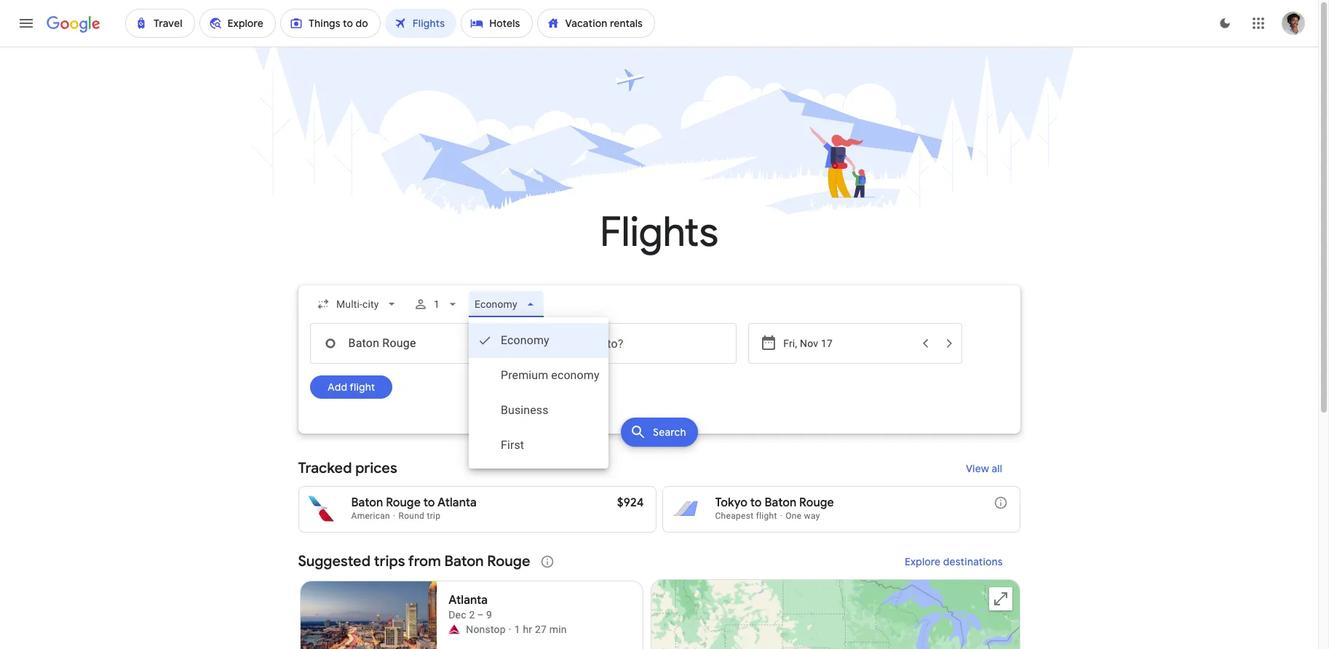Task type: describe. For each thing, give the bounding box(es) containing it.
1 hr 27 min
[[515, 624, 567, 636]]

baton inside region
[[445, 553, 484, 571]]

tracked
[[298, 459, 352, 478]]

1 for 1 hr 27 min
[[515, 624, 520, 636]]

tracked prices
[[298, 459, 397, 478]]

1 for 1
[[434, 299, 440, 310]]

2 option from the top
[[469, 358, 608, 393]]

dec
[[449, 609, 467, 621]]

rouge inside region
[[487, 553, 530, 571]]

flight for cheapest flight
[[756, 511, 778, 521]]

change appearance image
[[1208, 6, 1243, 41]]

add flight button
[[310, 376, 392, 399]]

trip
[[427, 511, 441, 521]]

2 horizontal spatial rouge
[[800, 496, 834, 510]]

0 horizontal spatial baton
[[351, 496, 383, 510]]

suggested
[[298, 553, 371, 571]]

2 horizontal spatial baton
[[765, 496, 797, 510]]

flight for add flight
[[349, 381, 375, 394]]

one way
[[786, 511, 820, 521]]

atlanta inside tracked prices "region"
[[438, 496, 477, 510]]

 image inside suggested trips from baton rouge region
[[509, 623, 512, 637]]

more info image
[[994, 496, 1008, 510]]

More info text field
[[994, 496, 1008, 514]]

add flight
[[327, 381, 375, 394]]

4 option from the top
[[469, 428, 608, 463]]

27
[[535, 624, 547, 636]]

search button
[[621, 418, 698, 447]]

american
[[351, 511, 390, 521]]

flights
[[600, 207, 719, 259]]

main menu image
[[17, 15, 35, 32]]

explore destinations
[[905, 556, 1003, 569]]

delta image
[[449, 624, 460, 636]]

explore destinations button
[[887, 545, 1021, 580]]

924 US dollars text field
[[617, 496, 644, 510]]



Task type: vqa. For each thing, say whether or not it's contained in the screenshot.
the flight for Add flight
yes



Task type: locate. For each thing, give the bounding box(es) containing it.
1 horizontal spatial rouge
[[487, 553, 530, 571]]

1 vertical spatial 1
[[515, 624, 520, 636]]

1 horizontal spatial 1
[[515, 624, 520, 636]]

tokyo to baton rouge
[[715, 496, 834, 510]]

 image
[[780, 511, 783, 521]]

1 horizontal spatial to
[[751, 496, 762, 510]]

atlanta inside atlanta dec 2 – 9
[[449, 593, 488, 608]]

0 vertical spatial atlanta
[[438, 496, 477, 510]]

1 horizontal spatial flight
[[756, 511, 778, 521]]

rouge up atlanta dec 2 – 9
[[487, 553, 530, 571]]

cheapest
[[715, 511, 754, 521]]

round
[[399, 511, 425, 521]]

None field
[[310, 291, 405, 317], [469, 291, 544, 317], [310, 291, 405, 317], [469, 291, 544, 317]]

to
[[424, 496, 435, 510], [751, 496, 762, 510]]

search
[[653, 426, 686, 439]]

0 horizontal spatial to
[[424, 496, 435, 510]]

flight right add
[[349, 381, 375, 394]]

all
[[992, 462, 1003, 476]]

Departure text field
[[784, 324, 913, 363]]

suggested trips from baton rouge
[[298, 553, 530, 571]]

baton up one
[[765, 496, 797, 510]]

from
[[408, 553, 441, 571]]

add
[[327, 381, 347, 394]]

None text field
[[310, 323, 521, 364]]

rouge up round
[[386, 496, 421, 510]]

$924
[[617, 496, 644, 510]]

select your preferred seating class. list box
[[469, 317, 608, 469]]

way
[[804, 511, 820, 521]]

hr
[[523, 624, 532, 636]]

2 – 9
[[469, 609, 492, 621]]

prices
[[355, 459, 397, 478]]

view all
[[967, 462, 1003, 476]]

1 inside suggested trips from baton rouge region
[[515, 624, 520, 636]]

one
[[786, 511, 802, 521]]

flight down tokyo to baton rouge
[[756, 511, 778, 521]]

1 inside popup button
[[434, 299, 440, 310]]

atlanta
[[438, 496, 477, 510], [449, 593, 488, 608]]

Flight search field
[[287, 285, 1032, 469]]

baton up american on the left of page
[[351, 496, 383, 510]]

0 horizontal spatial 1
[[434, 299, 440, 310]]

baton right from
[[445, 553, 484, 571]]

cheapest flight
[[715, 511, 778, 521]]

nonstop
[[466, 624, 506, 636]]

1 button
[[408, 287, 466, 322]]

to up trip
[[424, 496, 435, 510]]

1 to from the left
[[424, 496, 435, 510]]

round trip
[[399, 511, 441, 521]]

1 vertical spatial atlanta
[[449, 593, 488, 608]]

to up cheapest flight
[[751, 496, 762, 510]]

baton rouge to atlanta
[[351, 496, 477, 510]]

baton
[[351, 496, 383, 510], [765, 496, 797, 510], [445, 553, 484, 571]]

flight
[[349, 381, 375, 394], [756, 511, 778, 521]]

0 vertical spatial 1
[[434, 299, 440, 310]]

tracked prices region
[[298, 451, 1021, 533]]

1 vertical spatial flight
[[756, 511, 778, 521]]

rouge
[[386, 496, 421, 510], [800, 496, 834, 510], [487, 553, 530, 571]]

0 horizontal spatial rouge
[[386, 496, 421, 510]]

trips
[[374, 553, 405, 571]]

1 horizontal spatial baton
[[445, 553, 484, 571]]

option
[[469, 323, 608, 358], [469, 358, 608, 393], [469, 393, 608, 428], [469, 428, 608, 463]]

suggested trips from baton rouge region
[[298, 545, 1021, 650]]

Where to? text field
[[526, 323, 737, 364]]

atlanta up 'dec'
[[449, 593, 488, 608]]

1
[[434, 299, 440, 310], [515, 624, 520, 636]]

0 horizontal spatial flight
[[349, 381, 375, 394]]

atlanta up trip
[[438, 496, 477, 510]]

2 to from the left
[[751, 496, 762, 510]]

1 option from the top
[[469, 323, 608, 358]]

min
[[550, 624, 567, 636]]

0 vertical spatial flight
[[349, 381, 375, 394]]

view
[[967, 462, 990, 476]]

 image
[[509, 623, 512, 637]]

rouge up way
[[800, 496, 834, 510]]

tokyo
[[715, 496, 748, 510]]

3 option from the top
[[469, 393, 608, 428]]

atlanta dec 2 – 9
[[449, 593, 492, 621]]

flight inside button
[[349, 381, 375, 394]]

flight inside tracked prices "region"
[[756, 511, 778, 521]]

explore
[[905, 556, 941, 569]]

destinations
[[943, 556, 1003, 569]]



